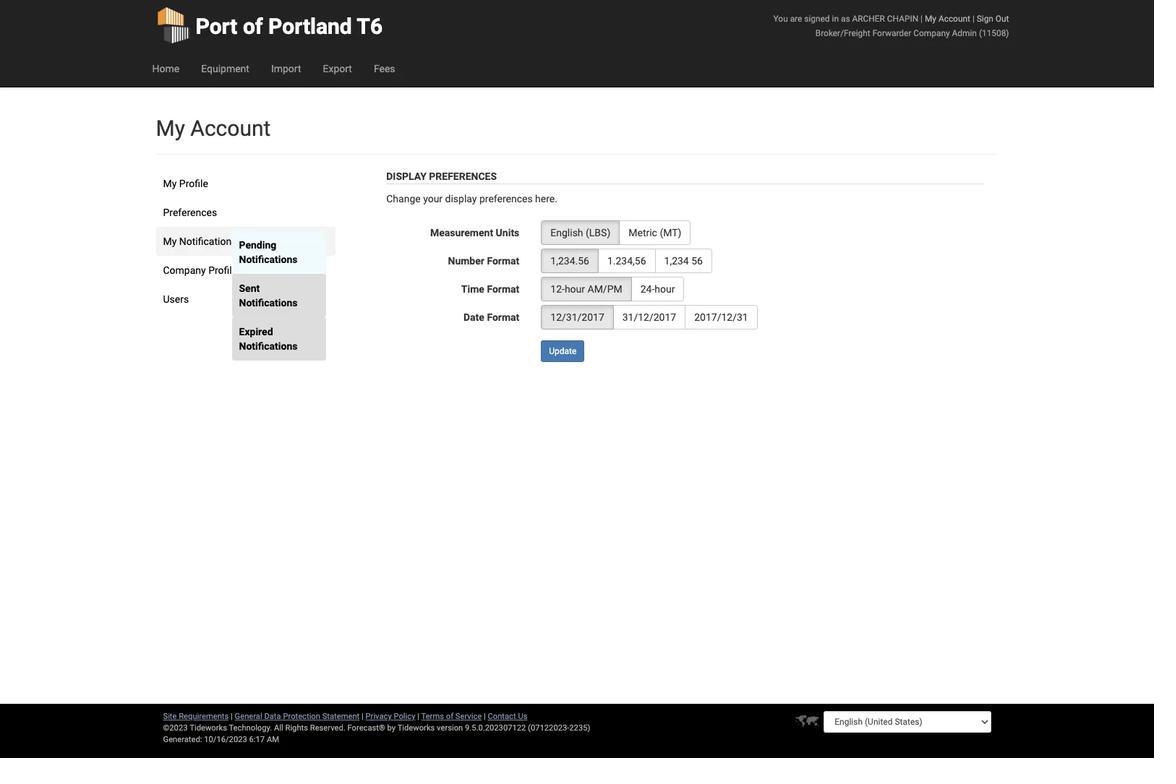 Task type: vqa. For each thing, say whether or not it's contained in the screenshot.
DETAILS at the left top of the page
no



Task type: locate. For each thing, give the bounding box(es) containing it.
archer
[[852, 14, 885, 24]]

my for my notifications
[[163, 236, 177, 247]]

profile up my notifications
[[179, 178, 208, 189]]

1,234 56
[[664, 255, 703, 267]]

notifications down sent
[[239, 297, 298, 309]]

my up my profile
[[156, 116, 185, 141]]

export
[[323, 63, 352, 74]]

format for number format
[[487, 255, 519, 267]]

56
[[692, 255, 703, 267]]

1 hour from the left
[[565, 283, 585, 295]]

0 vertical spatial profile
[[179, 178, 208, 189]]

1 horizontal spatial preferences
[[429, 171, 497, 182]]

version
[[437, 724, 463, 733]]

my account
[[156, 116, 271, 141]]

my profile
[[163, 178, 208, 189]]

hour down 1,234
[[655, 283, 675, 295]]

notifications down pending
[[239, 254, 298, 265]]

2 vertical spatial format
[[487, 312, 519, 323]]

1 vertical spatial of
[[446, 712, 453, 722]]

t6
[[357, 14, 383, 39]]

general
[[235, 712, 262, 722]]

my account link
[[925, 14, 970, 24]]

of inside site requirements | general data protection statement | privacy policy | terms of service | contact us ©2023 tideworks technology. all rights reserved. forecast® by tideworks version 9.5.0.202307122 (07122023-2235) generated: 10/16/2023 6:17 am
[[446, 712, 453, 722]]

| up forecast®
[[362, 712, 364, 722]]

in
[[832, 14, 839, 24]]

1,234.56
[[551, 255, 589, 267]]

of up version
[[446, 712, 453, 722]]

| up 9.5.0.202307122
[[484, 712, 486, 722]]

terms of service link
[[421, 712, 482, 722]]

expired
[[239, 326, 273, 338]]

1 format from the top
[[487, 255, 519, 267]]

account
[[939, 14, 970, 24], [190, 116, 271, 141]]

notifications for pending
[[239, 254, 298, 265]]

rights
[[285, 724, 308, 733]]

fees
[[374, 63, 395, 74]]

sign
[[977, 14, 994, 24]]

chapin
[[887, 14, 919, 24]]

2017/12/31
[[694, 312, 748, 323]]

1 horizontal spatial account
[[939, 14, 970, 24]]

6:17
[[249, 735, 265, 745]]

2 hour from the left
[[655, 283, 675, 295]]

format for date format
[[487, 312, 519, 323]]

contact
[[488, 712, 516, 722]]

change your display preferences here.
[[386, 193, 558, 205]]

forecast®
[[348, 724, 385, 733]]

change
[[386, 193, 421, 205]]

1 horizontal spatial hour
[[655, 283, 675, 295]]

1 horizontal spatial profile
[[208, 265, 237, 276]]

(11508)
[[979, 28, 1009, 38]]

0 horizontal spatial company
[[163, 265, 206, 276]]

| up tideworks on the bottom left
[[417, 712, 419, 722]]

1 vertical spatial format
[[487, 283, 519, 295]]

us
[[518, 712, 528, 722]]

you
[[774, 14, 788, 24]]

import
[[271, 63, 301, 74]]

0 horizontal spatial of
[[243, 14, 263, 39]]

home
[[152, 63, 179, 74]]

format right date
[[487, 312, 519, 323]]

update button
[[541, 341, 585, 362]]

of
[[243, 14, 263, 39], [446, 712, 453, 722]]

notifications down expired
[[239, 341, 298, 352]]

contact us link
[[488, 712, 528, 722]]

format down units at the top left
[[487, 255, 519, 267]]

company profile
[[163, 265, 237, 276]]

| left sign
[[973, 14, 975, 24]]

notifications up company profile
[[179, 236, 237, 247]]

my up company profile
[[163, 236, 177, 247]]

2 format from the top
[[487, 283, 519, 295]]

notifications
[[179, 236, 237, 247], [239, 254, 298, 265], [239, 297, 298, 309], [239, 341, 298, 352]]

company down my account "link"
[[914, 28, 950, 38]]

statement
[[322, 712, 360, 722]]

1 horizontal spatial company
[[914, 28, 950, 38]]

12-hour am/pm
[[551, 283, 622, 295]]

terms
[[421, 712, 444, 722]]

0 horizontal spatial preferences
[[163, 207, 217, 218]]

0 vertical spatial account
[[939, 14, 970, 24]]

sent
[[239, 283, 260, 294]]

metric
[[629, 227, 657, 239]]

24-
[[641, 283, 655, 295]]

| left general
[[231, 712, 233, 722]]

requirements
[[179, 712, 229, 722]]

1 vertical spatial profile
[[208, 265, 237, 276]]

account down equipment dropdown button
[[190, 116, 271, 141]]

preferences up display
[[429, 171, 497, 182]]

my right chapin
[[925, 14, 937, 24]]

company up users
[[163, 265, 206, 276]]

format right time
[[487, 283, 519, 295]]

site requirements link
[[163, 712, 229, 722]]

forwarder
[[873, 28, 912, 38]]

(lbs)
[[586, 227, 611, 239]]

my up my notifications
[[163, 178, 177, 189]]

24-hour
[[641, 283, 675, 295]]

my
[[925, 14, 937, 24], [156, 116, 185, 141], [163, 178, 177, 189], [163, 236, 177, 247]]

hour up 12/31/2017
[[565, 283, 585, 295]]

3 format from the top
[[487, 312, 519, 323]]

port
[[196, 14, 238, 39]]

preferences
[[429, 171, 497, 182], [163, 207, 217, 218]]

port of portland t6
[[196, 14, 383, 39]]

0 horizontal spatial account
[[190, 116, 271, 141]]

of right port
[[243, 14, 263, 39]]

equipment
[[201, 63, 249, 74]]

company
[[914, 28, 950, 38], [163, 265, 206, 276]]

hour
[[565, 283, 585, 295], [655, 283, 675, 295]]

policy
[[394, 712, 415, 722]]

0 vertical spatial preferences
[[429, 171, 497, 182]]

my inside you are signed in as archer chapin | my account | sign out broker/freight forwarder company admin (11508)
[[925, 14, 937, 24]]

1 horizontal spatial of
[[446, 712, 453, 722]]

1,234
[[664, 255, 689, 267]]

as
[[841, 14, 850, 24]]

profile down my notifications
[[208, 265, 237, 276]]

metric (mt)
[[629, 227, 682, 239]]

units
[[496, 227, 519, 239]]

signed
[[804, 14, 830, 24]]

0 horizontal spatial profile
[[179, 178, 208, 189]]

account up admin
[[939, 14, 970, 24]]

0 vertical spatial format
[[487, 255, 519, 267]]

hour for 12-
[[565, 283, 585, 295]]

0 vertical spatial company
[[914, 28, 950, 38]]

0 horizontal spatial hour
[[565, 283, 585, 295]]

date
[[464, 312, 484, 323]]

generated:
[[163, 735, 202, 745]]

format
[[487, 255, 519, 267], [487, 283, 519, 295], [487, 312, 519, 323]]

preferences down my profile
[[163, 207, 217, 218]]



Task type: describe. For each thing, give the bounding box(es) containing it.
all
[[274, 724, 283, 733]]

notifications for my
[[179, 236, 237, 247]]

here.
[[535, 193, 558, 205]]

display
[[386, 171, 427, 182]]

your
[[423, 193, 443, 205]]

you are signed in as archer chapin | my account | sign out broker/freight forwarder company admin (11508)
[[774, 14, 1009, 38]]

12/31/2017
[[551, 312, 604, 323]]

my for my profile
[[163, 178, 177, 189]]

| right chapin
[[921, 14, 923, 24]]

my notifications
[[163, 236, 237, 247]]

profile for company profile
[[208, 265, 237, 276]]

(07122023-
[[528, 724, 569, 733]]

measurement
[[430, 227, 493, 239]]

1.234,56
[[607, 255, 646, 267]]

0 vertical spatial of
[[243, 14, 263, 39]]

my for my account
[[156, 116, 185, 141]]

am/pm
[[588, 283, 622, 295]]

service
[[455, 712, 482, 722]]

display
[[445, 193, 477, 205]]

portland
[[268, 14, 352, 39]]

port of portland t6 link
[[156, 0, 383, 51]]

home button
[[141, 51, 190, 87]]

update
[[549, 346, 577, 357]]

site
[[163, 712, 177, 722]]

(mt)
[[660, 227, 682, 239]]

hour for 24-
[[655, 283, 675, 295]]

10/16/2023
[[204, 735, 247, 745]]

site requirements | general data protection statement | privacy policy | terms of service | contact us ©2023 tideworks technology. all rights reserved. forecast® by tideworks version 9.5.0.202307122 (07122023-2235) generated: 10/16/2023 6:17 am
[[163, 712, 590, 745]]

english
[[551, 227, 583, 239]]

1 vertical spatial account
[[190, 116, 271, 141]]

time
[[461, 283, 484, 295]]

are
[[790, 14, 802, 24]]

number format
[[448, 255, 519, 267]]

tideworks
[[397, 724, 435, 733]]

2235)
[[569, 724, 590, 733]]

english (lbs)
[[551, 227, 611, 239]]

sign out link
[[977, 14, 1009, 24]]

import button
[[260, 51, 312, 87]]

profile for my profile
[[179, 178, 208, 189]]

number
[[448, 255, 484, 267]]

export button
[[312, 51, 363, 87]]

technology.
[[229, 724, 272, 733]]

format for time format
[[487, 283, 519, 295]]

company inside you are signed in as archer chapin | my account | sign out broker/freight forwarder company admin (11508)
[[914, 28, 950, 38]]

pending notifications
[[239, 239, 298, 265]]

notifications for sent
[[239, 297, 298, 309]]

sent notifications
[[239, 283, 298, 309]]

time format
[[461, 283, 519, 295]]

reserved.
[[310, 724, 346, 733]]

protection
[[283, 712, 320, 722]]

date format
[[464, 312, 519, 323]]

privacy policy link
[[366, 712, 415, 722]]

by
[[387, 724, 396, 733]]

broker/freight
[[816, 28, 871, 38]]

31/12/2017
[[622, 312, 676, 323]]

pending
[[239, 239, 276, 251]]

9.5.0.202307122
[[465, 724, 526, 733]]

am
[[267, 735, 279, 745]]

measurement units
[[430, 227, 519, 239]]

admin
[[952, 28, 977, 38]]

notifications for expired
[[239, 341, 298, 352]]

equipment button
[[190, 51, 260, 87]]

account inside you are signed in as archer chapin | my account | sign out broker/freight forwarder company admin (11508)
[[939, 14, 970, 24]]

expired notifications
[[239, 326, 298, 352]]

12-
[[551, 283, 565, 295]]

1 vertical spatial company
[[163, 265, 206, 276]]

1 vertical spatial preferences
[[163, 207, 217, 218]]

data
[[264, 712, 281, 722]]

privacy
[[366, 712, 392, 722]]

out
[[996, 14, 1009, 24]]

©2023 tideworks
[[163, 724, 227, 733]]

users
[[163, 294, 189, 305]]

display preferences
[[386, 171, 497, 182]]

preferences
[[479, 193, 533, 205]]



